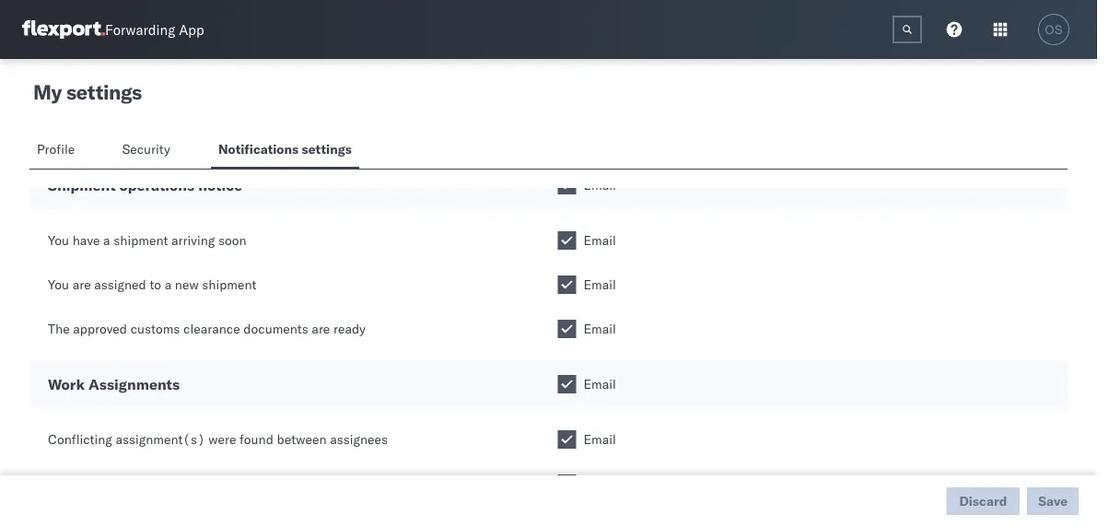 Task type: vqa. For each thing, say whether or not it's contained in the screenshot.
You have a shipment arriving soon
yes



Task type: locate. For each thing, give the bounding box(es) containing it.
1 vertical spatial a
[[165, 276, 172, 293]]

0 horizontal spatial shipment
[[114, 232, 168, 248]]

are left ready
[[312, 321, 330, 337]]

1 horizontal spatial settings
[[302, 141, 352, 157]]

new
[[175, 276, 199, 293]]

have
[[72, 232, 100, 248]]

6 email from the top
[[584, 431, 616, 447]]

a
[[103, 232, 110, 248], [165, 276, 172, 293]]

email for you have a shipment arriving soon
[[584, 232, 616, 248]]

settings
[[66, 79, 142, 105], [302, 141, 352, 157]]

a right have
[[103, 232, 110, 248]]

are left assigned on the left bottom of the page
[[72, 276, 91, 293]]

settings inside "button"
[[302, 141, 352, 157]]

3 email from the top
[[584, 276, 616, 293]]

0 vertical spatial settings
[[66, 79, 142, 105]]

conflicting assignment(s) were found between assignees
[[48, 431, 388, 447]]

are
[[72, 276, 91, 293], [312, 321, 330, 337]]

profile button
[[29, 133, 85, 169]]

None text field
[[893, 16, 923, 43]]

shipment
[[48, 176, 116, 194]]

1 horizontal spatial are
[[312, 321, 330, 337]]

1 you from the top
[[48, 232, 69, 248]]

shipment right new
[[202, 276, 257, 293]]

email for the approved customs clearance documents are ready
[[584, 321, 616, 337]]

assignments
[[88, 375, 180, 394]]

os
[[1045, 23, 1063, 36]]

notice
[[198, 176, 243, 194]]

4 email from the top
[[584, 321, 616, 337]]

1 email from the top
[[584, 177, 616, 193]]

work
[[48, 375, 85, 394]]

the approved customs clearance documents are ready
[[48, 321, 366, 337]]

None checkbox
[[558, 176, 576, 194], [558, 231, 576, 250], [558, 430, 576, 449], [558, 176, 576, 194], [558, 231, 576, 250], [558, 430, 576, 449]]

you for you have a shipment arriving soon
[[48, 232, 69, 248]]

2 email from the top
[[584, 232, 616, 248]]

0 vertical spatial are
[[72, 276, 91, 293]]

to
[[150, 276, 161, 293]]

you up the
[[48, 276, 69, 293]]

None checkbox
[[558, 276, 576, 294], [558, 320, 576, 338], [558, 375, 576, 394], [558, 475, 576, 493], [558, 276, 576, 294], [558, 320, 576, 338], [558, 375, 576, 394], [558, 475, 576, 493]]

a right 'to' in the bottom of the page
[[165, 276, 172, 293]]

0 vertical spatial a
[[103, 232, 110, 248]]

settings for my settings
[[66, 79, 142, 105]]

1 vertical spatial settings
[[302, 141, 352, 157]]

settings right 'notifications'
[[302, 141, 352, 157]]

customs
[[131, 321, 180, 337]]

1 horizontal spatial a
[[165, 276, 172, 293]]

email for you are assigned to a new shipment
[[584, 276, 616, 293]]

work assignments
[[48, 375, 180, 394]]

notifications settings
[[218, 141, 352, 157]]

shipment up the you are assigned to a new shipment
[[114, 232, 168, 248]]

0 horizontal spatial settings
[[66, 79, 142, 105]]

0 vertical spatial you
[[48, 232, 69, 248]]

you left have
[[48, 232, 69, 248]]

0 horizontal spatial are
[[72, 276, 91, 293]]

0 vertical spatial shipment
[[114, 232, 168, 248]]

forwarding app
[[105, 21, 204, 38]]

shipment
[[114, 232, 168, 248], [202, 276, 257, 293]]

0 horizontal spatial a
[[103, 232, 110, 248]]

email for conflicting assignment(s) were found between assignees
[[584, 431, 616, 447]]

my settings
[[33, 79, 142, 105]]

5 email from the top
[[584, 376, 616, 392]]

email for work assignments
[[584, 376, 616, 392]]

1 horizontal spatial shipment
[[202, 276, 257, 293]]

notifications settings button
[[211, 133, 359, 169]]

1 vertical spatial you
[[48, 276, 69, 293]]

2 you from the top
[[48, 276, 69, 293]]

assignment(s)
[[116, 431, 205, 447]]

1 vertical spatial are
[[312, 321, 330, 337]]

1 vertical spatial shipment
[[202, 276, 257, 293]]

email
[[584, 177, 616, 193], [584, 232, 616, 248], [584, 276, 616, 293], [584, 321, 616, 337], [584, 376, 616, 392], [584, 431, 616, 447]]

settings right my
[[66, 79, 142, 105]]

between
[[277, 431, 327, 447]]

found
[[240, 431, 274, 447]]

security button
[[115, 133, 181, 169]]

assigned
[[94, 276, 146, 293]]

my
[[33, 79, 62, 105]]

soon
[[218, 232, 247, 248]]

you
[[48, 232, 69, 248], [48, 276, 69, 293]]



Task type: describe. For each thing, give the bounding box(es) containing it.
security
[[122, 141, 170, 157]]

approved
[[73, 321, 127, 337]]

the
[[48, 321, 70, 337]]

documents
[[244, 321, 308, 337]]

app
[[179, 21, 204, 38]]

notifications
[[218, 141, 299, 157]]

assignees
[[330, 431, 388, 447]]

profile
[[37, 141, 75, 157]]

were
[[209, 431, 236, 447]]

you for you are assigned to a new shipment
[[48, 276, 69, 293]]

arriving
[[171, 232, 215, 248]]

forwarding
[[105, 21, 175, 38]]

email for shipment operations notice
[[584, 177, 616, 193]]

you have a shipment arriving soon
[[48, 232, 247, 248]]

conflicting
[[48, 431, 112, 447]]

os button
[[1033, 8, 1076, 51]]

you are assigned to a new shipment
[[48, 276, 257, 293]]

settings for notifications settings
[[302, 141, 352, 157]]

ready
[[334, 321, 366, 337]]

operations
[[119, 176, 195, 194]]

flexport. image
[[22, 20, 105, 39]]

shipment operations notice
[[48, 176, 243, 194]]

forwarding app link
[[22, 20, 204, 39]]

clearance
[[183, 321, 240, 337]]



